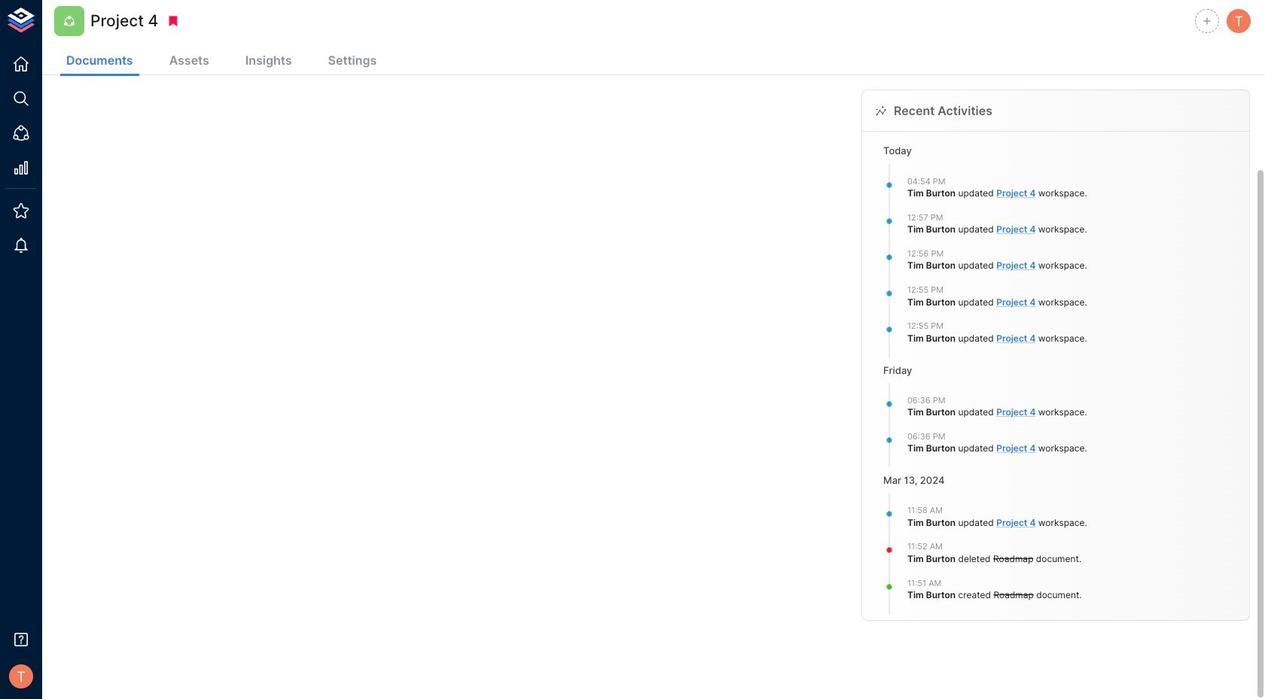 Task type: vqa. For each thing, say whether or not it's contained in the screenshot.
favorite image
no



Task type: describe. For each thing, give the bounding box(es) containing it.
remove bookmark image
[[167, 14, 180, 28]]



